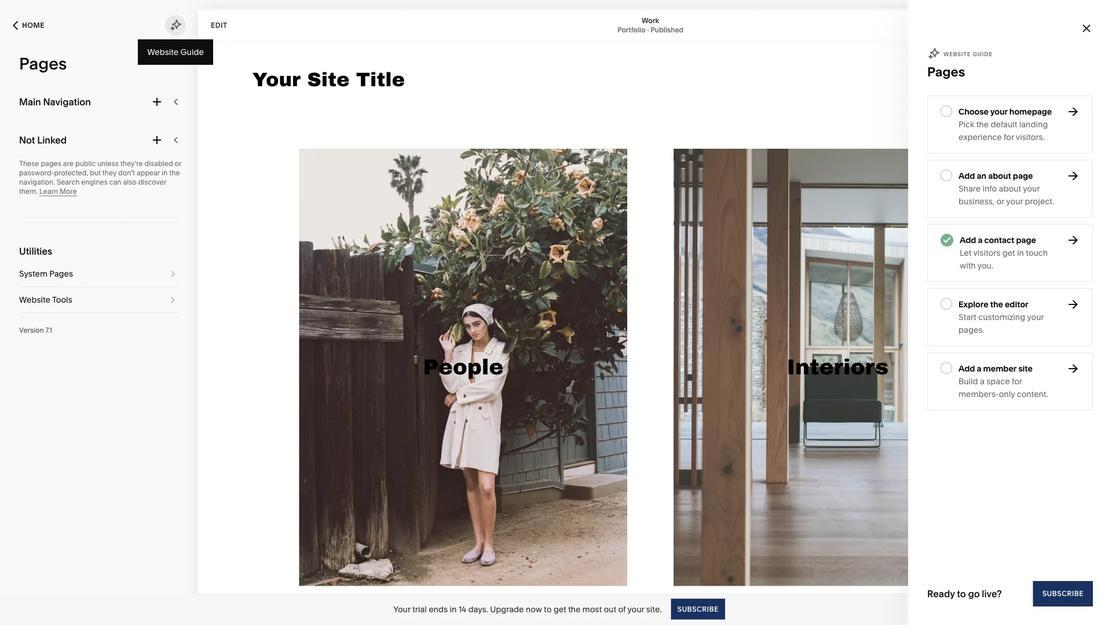 Task type: describe. For each thing, give the bounding box(es) containing it.
2 vertical spatial in
[[450, 605, 457, 615]]

discover
[[138, 178, 166, 187]]

touch
[[1026, 248, 1048, 258]]

0 horizontal spatial guide
[[181, 47, 204, 57]]

ready
[[928, 589, 955, 600]]

landing
[[1019, 120, 1048, 129]]

1 horizontal spatial to
[[957, 589, 966, 600]]

edit button
[[203, 14, 235, 36]]

home
[[22, 21, 45, 30]]

site
[[1019, 364, 1033, 374]]

ends
[[429, 605, 448, 615]]

website inside button
[[19, 295, 50, 305]]

pages
[[41, 160, 61, 168]]

for inside choose your homepage pick the default landing experience for visitors.
[[1004, 132, 1014, 142]]

you.
[[978, 261, 994, 271]]

subscribe button for your trial ends in 14 days. upgrade now to get the most out of your site.
[[671, 599, 725, 620]]

learn more
[[39, 187, 77, 196]]

choose your homepage pick the default landing experience for visitors.
[[959, 107, 1052, 142]]

edit
[[211, 21, 227, 29]]

system
[[19, 269, 47, 279]]

1 horizontal spatial website guide
[[944, 50, 993, 57]]

can
[[109, 178, 121, 187]]

get inside add a contact page let visitors get in touch with you.
[[1003, 248, 1015, 258]]

navigation.
[[19, 178, 55, 187]]

homepage
[[1010, 107, 1052, 117]]

your inside explore the editor start customizing your pages.
[[1027, 313, 1044, 322]]

work portfolio · published
[[618, 16, 684, 34]]

0 horizontal spatial website guide
[[147, 47, 204, 57]]

a for member
[[977, 364, 982, 374]]

appear
[[137, 169, 160, 177]]

contact
[[985, 236, 1015, 245]]

or inside add an about page share info about your business, or your project.
[[997, 197, 1005, 207]]

member
[[984, 364, 1017, 374]]

pages down home
[[19, 54, 67, 74]]

a for contact
[[978, 236, 983, 245]]

your inside choose your homepage pick the default landing experience for visitors.
[[991, 107, 1008, 117]]

engines
[[81, 178, 108, 187]]

visitors.
[[1016, 132, 1045, 142]]

not linked
[[19, 134, 67, 146]]

content.
[[1017, 390, 1048, 399]]

published
[[651, 25, 684, 34]]

customizing
[[979, 313, 1026, 322]]

members-
[[959, 390, 999, 399]]

are
[[63, 160, 74, 168]]

main navigation
[[19, 96, 91, 107]]

for inside add a member site build a space for members-only content.
[[1012, 377, 1022, 387]]

main
[[19, 96, 41, 107]]

upgrade
[[490, 605, 524, 615]]

most
[[583, 605, 602, 615]]

learn
[[39, 187, 58, 196]]

they
[[102, 169, 117, 177]]

website tools button
[[19, 287, 179, 313]]

disabled
[[145, 160, 173, 168]]

utilities
[[19, 246, 52, 257]]

pages inside button
[[49, 269, 73, 279]]

go
[[968, 589, 980, 600]]

your up project.
[[1023, 184, 1040, 194]]

pages up the choose in the top of the page
[[928, 64, 965, 80]]

1 vertical spatial about
[[999, 184, 1021, 194]]

don't
[[118, 169, 135, 177]]

the inside these pages are public unless they're disabled or password-protected, but they don't appear in the navigation. search engines can also discover them.
[[169, 169, 180, 177]]

2 vertical spatial a
[[980, 377, 985, 387]]

add a new page to the "main navigation" group image
[[151, 96, 163, 108]]

ready to go live?
[[928, 589, 1002, 600]]

now
[[526, 605, 542, 615]]

add a new page to the "not linked" navigation group image
[[151, 134, 163, 147]]

these
[[19, 160, 39, 168]]

but
[[90, 169, 101, 177]]

work
[[642, 16, 659, 25]]

trial
[[413, 605, 427, 615]]

website tools
[[19, 295, 72, 305]]

your right of
[[628, 605, 644, 615]]

unless
[[97, 160, 119, 168]]

in inside add a contact page let visitors get in touch with you.
[[1017, 248, 1024, 258]]

pages.
[[959, 325, 985, 335]]

system pages button
[[19, 261, 179, 287]]

14
[[459, 605, 466, 615]]

visitors
[[974, 248, 1001, 258]]

them.
[[19, 187, 38, 196]]

·
[[647, 25, 649, 34]]

tools
[[52, 295, 72, 305]]

1 vertical spatial to
[[544, 605, 552, 615]]

page for in
[[1016, 236, 1036, 245]]

build
[[959, 377, 978, 387]]

portfolio
[[618, 25, 646, 34]]

explore the editor start customizing your pages.
[[959, 300, 1044, 335]]

they're
[[120, 160, 143, 168]]

site.
[[646, 605, 662, 615]]

1 horizontal spatial website
[[147, 47, 179, 57]]

version
[[19, 326, 44, 335]]



Task type: vqa. For each thing, say whether or not it's contained in the screenshot.


Task type: locate. For each thing, give the bounding box(es) containing it.
live?
[[982, 589, 1002, 600]]

the inside choose your homepage pick the default landing experience for visitors.
[[977, 120, 989, 129]]

add up share
[[959, 171, 975, 181]]

website
[[147, 47, 179, 57], [944, 50, 971, 57], [19, 295, 50, 305]]

navigation
[[43, 96, 91, 107]]

0 vertical spatial page
[[1013, 171, 1033, 181]]

editor
[[1005, 300, 1029, 310]]

or
[[175, 160, 181, 168], [997, 197, 1005, 207]]

subscribe
[[1043, 590, 1084, 598], [678, 605, 719, 614]]

add
[[959, 171, 975, 181], [960, 236, 976, 245], [959, 364, 975, 374]]

0 vertical spatial a
[[978, 236, 983, 245]]

page for your
[[1013, 171, 1033, 181]]

search
[[57, 178, 80, 187]]

explore
[[959, 300, 989, 310]]

only
[[999, 390, 1015, 399]]

experience
[[959, 132, 1002, 142]]

1 vertical spatial add
[[960, 236, 976, 245]]

in left touch
[[1017, 248, 1024, 258]]

learn more link
[[39, 187, 77, 196]]

public
[[75, 160, 96, 168]]

2 horizontal spatial in
[[1017, 248, 1024, 258]]

add inside add a member site build a space for members-only content.
[[959, 364, 975, 374]]

page inside add an about page share info about your business, or your project.
[[1013, 171, 1033, 181]]

also
[[123, 178, 137, 187]]

in left 14
[[450, 605, 457, 615]]

default
[[991, 120, 1018, 129]]

your trial ends in 14 days. upgrade now to get the most out of your site.
[[394, 605, 662, 615]]

more
[[60, 187, 77, 196]]

2 horizontal spatial website
[[944, 50, 971, 57]]

page
[[1013, 171, 1033, 181], [1016, 236, 1036, 245]]

0 horizontal spatial website
[[19, 295, 50, 305]]

add inside add a contact page let visitors get in touch with you.
[[960, 236, 976, 245]]

about up the info
[[989, 171, 1011, 181]]

home button
[[0, 13, 57, 38]]

add up build
[[959, 364, 975, 374]]

0 vertical spatial or
[[175, 160, 181, 168]]

0 vertical spatial add
[[959, 171, 975, 181]]

7.1
[[46, 326, 52, 335]]

or down the info
[[997, 197, 1005, 207]]

1 vertical spatial get
[[554, 605, 566, 615]]

start
[[959, 313, 977, 322]]

system pages
[[19, 269, 73, 279]]

about
[[989, 171, 1011, 181], [999, 184, 1021, 194]]

subscribe button for ready to go live?
[[1033, 582, 1093, 607]]

1 horizontal spatial guide
[[973, 50, 993, 57]]

website guide
[[147, 47, 204, 57], [944, 50, 993, 57]]

a up build
[[977, 364, 982, 374]]

add for add a contact page let visitors get in touch with you.
[[960, 236, 976, 245]]

add for add a member site build a space for members-only content.
[[959, 364, 975, 374]]

pages up tools
[[49, 269, 73, 279]]

0 horizontal spatial get
[[554, 605, 566, 615]]

share
[[959, 184, 981, 194]]

to left go
[[957, 589, 966, 600]]

in inside these pages are public unless they're disabled or password-protected, but they don't appear in the navigation. search engines can also discover them.
[[162, 169, 168, 177]]

in
[[162, 169, 168, 177], [1017, 248, 1024, 258], [450, 605, 457, 615]]

a
[[978, 236, 983, 245], [977, 364, 982, 374], [980, 377, 985, 387]]

0 horizontal spatial or
[[175, 160, 181, 168]]

in down disabled at the top of page
[[162, 169, 168, 177]]

your
[[394, 605, 411, 615]]

page up project.
[[1013, 171, 1033, 181]]

2 vertical spatial add
[[959, 364, 975, 374]]

the left the most
[[568, 605, 581, 615]]

or inside these pages are public unless they're disabled or password-protected, but they don't appear in the navigation. search engines can also discover them.
[[175, 160, 181, 168]]

1 horizontal spatial in
[[450, 605, 457, 615]]

add inside add an about page share info about your business, or your project.
[[959, 171, 975, 181]]

the up customizing
[[991, 300, 1003, 310]]

for down default
[[1004, 132, 1014, 142]]

the up the experience
[[977, 120, 989, 129]]

1 horizontal spatial or
[[997, 197, 1005, 207]]

0 vertical spatial for
[[1004, 132, 1014, 142]]

add a member site build a space for members-only content.
[[959, 364, 1048, 399]]

about right the info
[[999, 184, 1021, 194]]

subscribe button
[[1033, 582, 1093, 607], [671, 599, 725, 620]]

1 vertical spatial a
[[977, 364, 982, 374]]

1 horizontal spatial get
[[1003, 248, 1015, 258]]

1 horizontal spatial subscribe button
[[1033, 582, 1093, 607]]

your left project.
[[1006, 197, 1023, 207]]

1 vertical spatial subscribe
[[678, 605, 719, 614]]

1 vertical spatial in
[[1017, 248, 1024, 258]]

days.
[[468, 605, 488, 615]]

out
[[604, 605, 616, 615]]

your
[[991, 107, 1008, 117], [1023, 184, 1040, 194], [1006, 197, 1023, 207], [1027, 313, 1044, 322], [628, 605, 644, 615]]

pages
[[19, 54, 67, 74], [928, 64, 965, 80], [49, 269, 73, 279]]

choose
[[959, 107, 989, 117]]

0 horizontal spatial subscribe
[[678, 605, 719, 614]]

0 vertical spatial subscribe
[[1043, 590, 1084, 598]]

or right disabled at the top of page
[[175, 160, 181, 168]]

pick
[[959, 120, 975, 129]]

for down site
[[1012, 377, 1022, 387]]

the inside explore the editor start customizing your pages.
[[991, 300, 1003, 310]]

not
[[19, 134, 35, 146]]

your up default
[[991, 107, 1008, 117]]

project.
[[1025, 197, 1055, 207]]

page inside add a contact page let visitors get in touch with you.
[[1016, 236, 1036, 245]]

1 horizontal spatial subscribe
[[1043, 590, 1084, 598]]

1 vertical spatial page
[[1016, 236, 1036, 245]]

password-
[[19, 169, 54, 177]]

get
[[1003, 248, 1015, 258], [554, 605, 566, 615]]

add for add an about page share info about your business, or your project.
[[959, 171, 975, 181]]

space
[[987, 377, 1010, 387]]

get right now
[[554, 605, 566, 615]]

0 vertical spatial in
[[162, 169, 168, 177]]

linked
[[37, 134, 67, 146]]

protected,
[[54, 169, 88, 177]]

page up touch
[[1016, 236, 1036, 245]]

the
[[977, 120, 989, 129], [169, 169, 180, 177], [991, 300, 1003, 310], [568, 605, 581, 615]]

the down disabled at the top of page
[[169, 169, 180, 177]]

guide
[[181, 47, 204, 57], [973, 50, 993, 57]]

a up visitors
[[978, 236, 983, 245]]

0 vertical spatial get
[[1003, 248, 1015, 258]]

add up let in the top of the page
[[960, 236, 976, 245]]

to right now
[[544, 605, 552, 615]]

get down contact
[[1003, 248, 1015, 258]]

an
[[977, 171, 987, 181]]

1 vertical spatial or
[[997, 197, 1005, 207]]

add an about page share info about your business, or your project.
[[959, 171, 1055, 207]]

add a contact page let visitors get in touch with you.
[[960, 236, 1048, 271]]

version 7.1
[[19, 326, 52, 335]]

your down editor
[[1027, 313, 1044, 322]]

a up members-
[[980, 377, 985, 387]]

business,
[[959, 197, 995, 207]]

a inside add a contact page let visitors get in touch with you.
[[978, 236, 983, 245]]

0 vertical spatial about
[[989, 171, 1011, 181]]

these pages are public unless they're disabled or password-protected, but they don't appear in the navigation. search engines can also discover them.
[[19, 160, 181, 196]]

0 horizontal spatial to
[[544, 605, 552, 615]]

0 horizontal spatial in
[[162, 169, 168, 177]]

0 vertical spatial to
[[957, 589, 966, 600]]

info
[[983, 184, 997, 194]]

0 horizontal spatial subscribe button
[[671, 599, 725, 620]]

1 vertical spatial for
[[1012, 377, 1022, 387]]

let
[[960, 248, 972, 258]]

with
[[960, 261, 976, 271]]

of
[[618, 605, 626, 615]]



